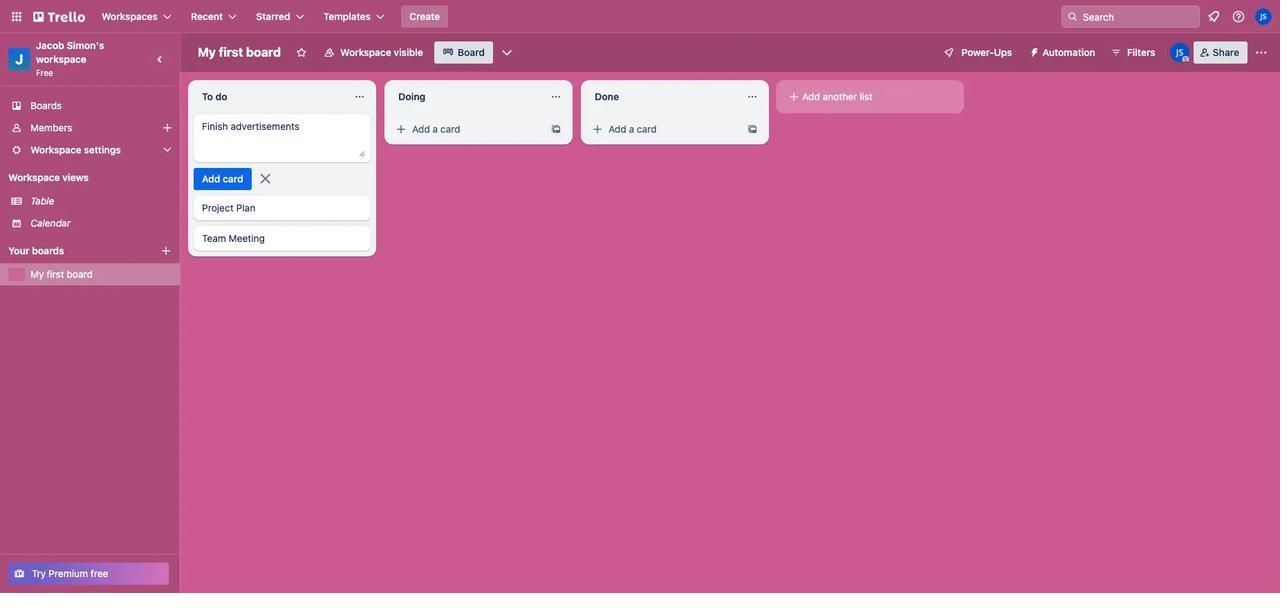 Task type: vqa. For each thing, say whether or not it's contained in the screenshot.
the Add for "Doing" "text box"
yes



Task type: describe. For each thing, give the bounding box(es) containing it.
table
[[30, 195, 54, 207]]

project plan
[[202, 202, 256, 214]]

project
[[202, 202, 234, 214]]

first inside board name text field
[[219, 45, 243, 60]]

automation
[[1043, 46, 1096, 58]]

recent button
[[183, 6, 245, 28]]

jacob
[[36, 39, 64, 51]]

another
[[823, 91, 858, 102]]

board link
[[434, 42, 493, 64]]

workspace navigation collapse icon image
[[151, 50, 170, 69]]

team
[[202, 233, 226, 244]]

boards
[[30, 100, 62, 111]]

free
[[91, 568, 108, 580]]

this member is an admin of this board. image
[[1183, 56, 1189, 62]]

workspace settings button
[[0, 139, 180, 161]]

open information menu image
[[1232, 10, 1246, 24]]

add for 'doing' text box at the left of the page's "add a card" link
[[412, 123, 430, 135]]

back to home image
[[33, 6, 85, 28]]

2 horizontal spatial add
[[803, 91, 821, 102]]

add a card link for 'doing' text box at the left of the page
[[390, 120, 545, 139]]

To do text field
[[194, 86, 346, 108]]

filters
[[1128, 46, 1156, 58]]

try
[[32, 568, 46, 580]]

board
[[458, 46, 485, 58]]

workspace
[[36, 53, 86, 65]]

ups
[[995, 46, 1013, 58]]

Done text field
[[587, 86, 739, 108]]

add a card for the sm icon for done text box "add a card" link
[[609, 123, 657, 135]]

0 notifications image
[[1206, 8, 1223, 25]]

sm image inside add another list link
[[787, 90, 801, 104]]

my first board link
[[30, 268, 172, 282]]

j link
[[8, 48, 30, 71]]

my first board inside board name text field
[[198, 45, 281, 60]]

your boards
[[8, 245, 64, 257]]

visible
[[394, 46, 423, 58]]

workspace visible button
[[316, 42, 432, 64]]

try premium free button
[[8, 563, 169, 585]]

workspace for workspace settings
[[30, 144, 81, 156]]

add another list link
[[782, 86, 959, 108]]

calendar link
[[30, 217, 172, 230]]

boards link
[[0, 95, 180, 117]]

share button
[[1194, 42, 1248, 64]]

project plan link
[[194, 196, 371, 221]]

sm image for automation button
[[1024, 42, 1043, 61]]

your
[[8, 245, 29, 257]]

add a card link for done text box
[[587, 120, 742, 139]]

add for done text box "add a card" link
[[609, 123, 627, 135]]

members link
[[0, 117, 180, 139]]

1 vertical spatial first
[[47, 268, 64, 280]]

recent
[[191, 10, 223, 22]]

your boards with 1 items element
[[8, 243, 140, 260]]

board inside my first board link
[[67, 268, 93, 280]]

workspaces
[[102, 10, 158, 22]]

card for 'doing' text box at the left of the page
[[441, 123, 461, 135]]

table link
[[30, 194, 172, 208]]

Search field
[[1079, 6, 1200, 27]]

Doing text field
[[390, 86, 543, 108]]

premium
[[49, 568, 88, 580]]

create from template… image
[[747, 124, 758, 135]]

card for done text box
[[637, 123, 657, 135]]

filters button
[[1107, 42, 1160, 64]]

list
[[860, 91, 873, 102]]



Task type: locate. For each thing, give the bounding box(es) containing it.
0 horizontal spatial board
[[67, 268, 93, 280]]

power-ups
[[962, 46, 1013, 58]]

0 horizontal spatial my first board
[[30, 268, 93, 280]]

templates button
[[315, 6, 393, 28]]

simon's
[[67, 39, 104, 51]]

plan
[[236, 202, 256, 214]]

workspaces button
[[93, 6, 180, 28]]

workspace
[[341, 46, 392, 58], [30, 144, 81, 156], [8, 172, 60, 183]]

2 card from the left
[[637, 123, 657, 135]]

None submit
[[194, 168, 252, 190]]

1 horizontal spatial board
[[246, 45, 281, 60]]

0 horizontal spatial add a card link
[[390, 120, 545, 139]]

first down recent popup button
[[219, 45, 243, 60]]

1 horizontal spatial add a card link
[[587, 120, 742, 139]]

board down starred
[[246, 45, 281, 60]]

jacob simon's workspace free
[[36, 39, 107, 78]]

automation button
[[1024, 42, 1104, 64]]

workspace inside popup button
[[30, 144, 81, 156]]

card
[[441, 123, 461, 135], [637, 123, 657, 135]]

board inside board name text field
[[246, 45, 281, 60]]

my
[[198, 45, 216, 60], [30, 268, 44, 280]]

sm image
[[1024, 42, 1043, 61], [787, 90, 801, 104], [394, 122, 408, 136], [591, 122, 605, 136]]

create
[[410, 10, 440, 22]]

0 vertical spatial workspace
[[341, 46, 392, 58]]

workspace inside button
[[341, 46, 392, 58]]

team meeting
[[202, 233, 265, 244]]

2 vertical spatial workspace
[[8, 172, 60, 183]]

jacob simon (jacobsimon16) image
[[1171, 43, 1190, 62]]

views
[[62, 172, 89, 183]]

1 add a card link from the left
[[390, 120, 545, 139]]

add left another
[[803, 91, 821, 102]]

1 a from the left
[[433, 123, 438, 135]]

workspace for workspace views
[[8, 172, 60, 183]]

primary element
[[0, 0, 1281, 33]]

free
[[36, 68, 53, 78]]

0 horizontal spatial add
[[412, 123, 430, 135]]

my down your boards on the top left of page
[[30, 268, 44, 280]]

0 vertical spatial board
[[246, 45, 281, 60]]

share
[[1214, 46, 1240, 58]]

add down 'doing' text box at the left of the page
[[412, 123, 430, 135]]

1 vertical spatial my
[[30, 268, 44, 280]]

1 horizontal spatial add a card
[[609, 123, 657, 135]]

add another list
[[803, 91, 873, 102]]

2 add a card link from the left
[[587, 120, 742, 139]]

a down 'doing' text box at the left of the page
[[433, 123, 438, 135]]

1 add a card from the left
[[412, 123, 461, 135]]

add board image
[[161, 246, 172, 257]]

workspace views
[[8, 172, 89, 183]]

members
[[30, 122, 72, 134]]

board down your boards with 1 items element
[[67, 268, 93, 280]]

1 vertical spatial workspace
[[30, 144, 81, 156]]

my first board down recent popup button
[[198, 45, 281, 60]]

2 add a card from the left
[[609, 123, 657, 135]]

workspace down templates popup button
[[341, 46, 392, 58]]

star or unstar board image
[[296, 47, 307, 58]]

starred
[[256, 10, 290, 22]]

show menu image
[[1255, 46, 1269, 60]]

workspace visible
[[341, 46, 423, 58]]

0 horizontal spatial add a card
[[412, 123, 461, 135]]

1 horizontal spatial my first board
[[198, 45, 281, 60]]

sm image for done text box "add a card" link
[[591, 122, 605, 136]]

calendar
[[30, 217, 71, 229]]

1 card from the left
[[441, 123, 461, 135]]

1 horizontal spatial a
[[629, 123, 635, 135]]

add a card for 'doing' text box at the left of the page's "add a card" link the sm icon
[[412, 123, 461, 135]]

power-
[[962, 46, 995, 58]]

first down boards
[[47, 268, 64, 280]]

starred button
[[248, 6, 313, 28]]

my inside board name text field
[[198, 45, 216, 60]]

sm image inside automation button
[[1024, 42, 1043, 61]]

1 vertical spatial board
[[67, 268, 93, 280]]

Enter a title for this card… text field
[[202, 120, 365, 157]]

team meeting link
[[194, 226, 371, 251]]

workspace down members
[[30, 144, 81, 156]]

templates
[[324, 10, 371, 22]]

board
[[246, 45, 281, 60], [67, 268, 93, 280]]

meeting
[[229, 233, 265, 244]]

0 vertical spatial first
[[219, 45, 243, 60]]

a for 'doing' text box at the left of the page
[[433, 123, 438, 135]]

a
[[433, 123, 438, 135], [629, 123, 635, 135]]

add a card down done text box
[[609, 123, 657, 135]]

my down recent
[[198, 45, 216, 60]]

1 horizontal spatial first
[[219, 45, 243, 60]]

0 vertical spatial my
[[198, 45, 216, 60]]

a down done text box
[[629, 123, 635, 135]]

my first board down your boards with 1 items element
[[30, 268, 93, 280]]

1 horizontal spatial add
[[609, 123, 627, 135]]

add
[[803, 91, 821, 102], [412, 123, 430, 135], [609, 123, 627, 135]]

power-ups button
[[934, 42, 1021, 64]]

add a card link
[[390, 120, 545, 139], [587, 120, 742, 139]]

1 vertical spatial my first board
[[30, 268, 93, 280]]

0 horizontal spatial first
[[47, 268, 64, 280]]

first
[[219, 45, 243, 60], [47, 268, 64, 280]]

customize views image
[[500, 46, 514, 60]]

add a card link down 'doing' text box at the left of the page
[[390, 120, 545, 139]]

jacob simon's workspace link
[[36, 39, 107, 65]]

workspace for workspace visible
[[341, 46, 392, 58]]

add a card down 'doing' text box at the left of the page
[[412, 123, 461, 135]]

boards
[[32, 245, 64, 257]]

j
[[15, 51, 23, 67]]

create button
[[401, 6, 449, 28]]

0 horizontal spatial card
[[441, 123, 461, 135]]

add a card
[[412, 123, 461, 135], [609, 123, 657, 135]]

search image
[[1068, 11, 1079, 22]]

2 a from the left
[[629, 123, 635, 135]]

0 horizontal spatial my
[[30, 268, 44, 280]]

try premium free
[[32, 568, 108, 580]]

0 horizontal spatial a
[[433, 123, 438, 135]]

jacob simon (jacobsimon16) image
[[1256, 8, 1273, 25]]

workspace settings
[[30, 144, 121, 156]]

card down done text box
[[637, 123, 657, 135]]

1 horizontal spatial card
[[637, 123, 657, 135]]

add down done text box
[[609, 123, 627, 135]]

a for done text box
[[629, 123, 635, 135]]

create from template… image
[[551, 124, 562, 135]]

card down 'doing' text box at the left of the page
[[441, 123, 461, 135]]

Board name text field
[[191, 42, 288, 64]]

settings
[[84, 144, 121, 156]]

workspace up table in the left top of the page
[[8, 172, 60, 183]]

my first board
[[198, 45, 281, 60], [30, 268, 93, 280]]

add a card link down done text box
[[587, 120, 742, 139]]

sm image for 'doing' text box at the left of the page's "add a card" link
[[394, 122, 408, 136]]

1 horizontal spatial my
[[198, 45, 216, 60]]

0 vertical spatial my first board
[[198, 45, 281, 60]]



